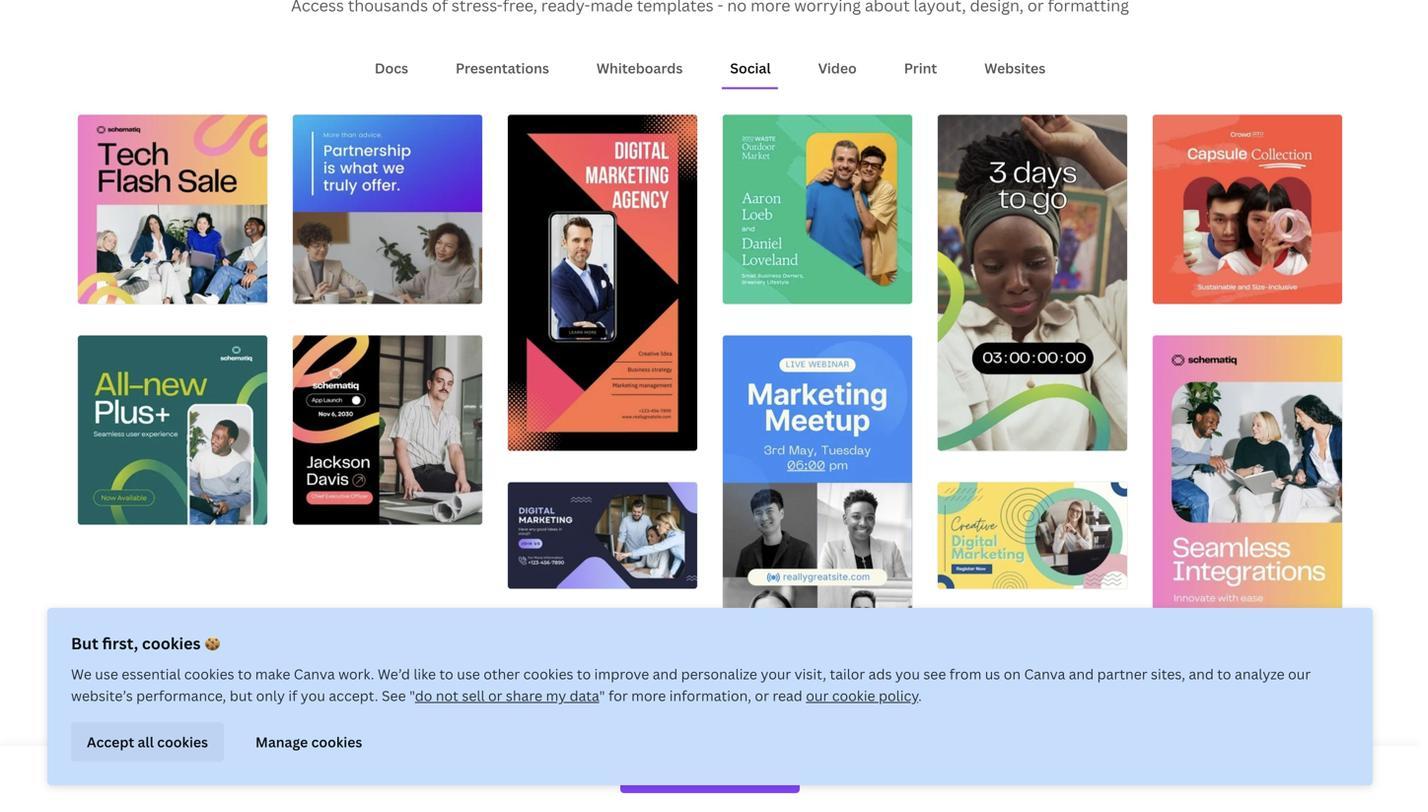 Task type: locate. For each thing, give the bounding box(es) containing it.
0 horizontal spatial you
[[301, 687, 325, 706]]

canva up if
[[294, 665, 335, 684]]

3 and from the left
[[1189, 665, 1214, 684]]

performance,
[[136, 687, 226, 706]]

to
[[238, 665, 252, 684], [439, 665, 453, 684], [577, 665, 591, 684], [1217, 665, 1231, 684]]

" left for
[[599, 687, 605, 706]]

video button
[[810, 49, 865, 87]]

video
[[818, 59, 857, 78]]

accept all cookies
[[87, 733, 208, 752]]

or right sell
[[488, 687, 502, 706]]

manage
[[255, 733, 308, 752]]

launch tiktok video in turquoise neon green bold gradient style image
[[938, 115, 1127, 451]]

and up do not sell or share my data " for more information, or read our cookie policy .
[[653, 665, 678, 684]]

do
[[415, 687, 432, 706]]

our inside we use essential cookies to make canva work. we'd like to use other cookies to improve and personalize your visit, tailor ads you see from us on canva and partner sites, and to analyze our website's performance, but only if you accept. see "
[[1288, 665, 1311, 684]]

first,
[[102, 633, 138, 654]]

2 " from the left
[[599, 687, 605, 706]]

our
[[1288, 665, 1311, 684], [806, 687, 829, 706]]

and
[[653, 665, 678, 684], [1069, 665, 1094, 684], [1189, 665, 1214, 684]]

0 horizontal spatial "
[[409, 687, 415, 706]]

cookies right the all
[[157, 733, 208, 752]]

commercial event instagram post in bright green white chic photocentric frames style image
[[723, 115, 912, 304]]

cookies
[[142, 633, 201, 654], [184, 665, 234, 684], [523, 665, 573, 684], [157, 733, 208, 752], [311, 733, 362, 752]]

to up but
[[238, 665, 252, 684]]

cookies down accept.
[[311, 733, 362, 752]]

more
[[631, 687, 666, 706]]

1 horizontal spatial our
[[1288, 665, 1311, 684]]

share
[[506, 687, 542, 706]]

1 horizontal spatial or
[[755, 687, 769, 706]]

1 horizontal spatial canva
[[1024, 665, 1065, 684]]

if
[[288, 687, 297, 706]]

ads
[[868, 665, 892, 684]]

"
[[409, 687, 415, 706], [599, 687, 605, 706]]

you right if
[[301, 687, 325, 706]]

3 to from the left
[[577, 665, 591, 684]]

whiteboards button
[[589, 49, 691, 87]]

sites,
[[1151, 665, 1185, 684]]

1 horizontal spatial and
[[1069, 665, 1094, 684]]

presentations button
[[448, 49, 557, 87]]

use up sell
[[457, 665, 480, 684]]

canva
[[294, 665, 335, 684], [1024, 665, 1065, 684]]

0 horizontal spatial or
[[488, 687, 502, 706]]

presentations
[[456, 59, 549, 78]]

0 horizontal spatial and
[[653, 665, 678, 684]]

1 and from the left
[[653, 665, 678, 684]]

you up policy
[[895, 665, 920, 684]]

cookies inside button
[[157, 733, 208, 752]]

visit,
[[795, 665, 826, 684]]

social
[[730, 59, 771, 78]]

websites button
[[977, 49, 1053, 87]]

or
[[488, 687, 502, 706], [755, 687, 769, 706]]

docs
[[375, 59, 408, 78]]

we'd
[[378, 665, 410, 684]]

1 vertical spatial you
[[301, 687, 325, 706]]

us
[[985, 665, 1000, 684]]

" right see
[[409, 687, 415, 706]]

you
[[895, 665, 920, 684], [301, 687, 325, 706]]

0 vertical spatial our
[[1288, 665, 1311, 684]]

1 to from the left
[[238, 665, 252, 684]]

cookie
[[832, 687, 875, 706]]

peach pink modern digital marketing agency promotion instagram story image
[[508, 115, 697, 451]]

and right sites,
[[1189, 665, 1214, 684]]

accept all cookies button
[[71, 723, 224, 762]]

.
[[918, 687, 922, 706]]

2 or from the left
[[755, 687, 769, 706]]

your
[[761, 665, 791, 684]]

yellow green memphis digital marketing facebook cover image
[[938, 483, 1127, 589]]

launch facebook feed ad in turquoise neon green bold gradient style image
[[78, 336, 267, 525]]

website's
[[71, 687, 133, 706]]

docs button
[[367, 49, 416, 87]]

to up the data
[[577, 665, 591, 684]]

blue professional gradients management professional/business services linkedin video ad image
[[293, 115, 482, 304]]

🍪
[[204, 633, 220, 654]]

1 " from the left
[[409, 687, 415, 706]]

1 horizontal spatial "
[[599, 687, 605, 706]]

use up website's
[[95, 665, 118, 684]]

cookies inside button
[[311, 733, 362, 752]]

1 horizontal spatial use
[[457, 665, 480, 684]]

sell
[[462, 687, 485, 706]]

use
[[95, 665, 118, 684], [457, 665, 480, 684]]

from
[[949, 665, 982, 684]]

our right the analyze
[[1288, 665, 1311, 684]]

digital marketing - cover facebook image
[[508, 483, 697, 589]]

0 horizontal spatial use
[[95, 665, 118, 684]]

improve
[[594, 665, 649, 684]]

2 to from the left
[[439, 665, 453, 684]]

and left partner
[[1069, 665, 1094, 684]]

0 vertical spatial you
[[895, 665, 920, 684]]

1 canva from the left
[[294, 665, 335, 684]]

1 horizontal spatial you
[[895, 665, 920, 684]]

but
[[71, 633, 98, 654]]

1 vertical spatial our
[[806, 687, 829, 706]]

do not sell or share my data " for more information, or read our cookie policy .
[[415, 687, 922, 706]]

only
[[256, 687, 285, 706]]

websites
[[984, 59, 1045, 78]]

0 horizontal spatial canva
[[294, 665, 335, 684]]

launch facebook feed ad in bright red chic photocentric frames style image
[[1153, 115, 1342, 304]]

canva right on
[[1024, 665, 1065, 684]]

all
[[138, 733, 154, 752]]

our down visit,
[[806, 687, 829, 706]]

information,
[[669, 687, 751, 706]]

to right "like"
[[439, 665, 453, 684]]

or left read
[[755, 687, 769, 706]]

to left the analyze
[[1217, 665, 1231, 684]]

2 canva from the left
[[1024, 665, 1065, 684]]

2 horizontal spatial and
[[1189, 665, 1214, 684]]

1 or from the left
[[488, 687, 502, 706]]

gradient lined pastel we are in great collaboration - instagram post image
[[508, 621, 697, 802]]



Task type: vqa. For each thing, say whether or not it's contained in the screenshot.
Home
no



Task type: describe. For each thing, give the bounding box(es) containing it.
other
[[483, 665, 520, 684]]

whiteboards
[[597, 59, 683, 78]]

0 horizontal spatial our
[[806, 687, 829, 706]]

accept
[[87, 733, 134, 752]]

essential
[[122, 665, 181, 684]]

make
[[255, 665, 290, 684]]

work.
[[338, 665, 374, 684]]

for
[[608, 687, 628, 706]]

1 use from the left
[[95, 665, 118, 684]]

commercial event instagram post in black and white neon pink bold gradient style image
[[293, 336, 482, 525]]

colorful circle startup company linkedin video ad image
[[723, 704, 912, 802]]

blue modern marketing live webinar meetup promotion animated instagram story image
[[723, 336, 912, 672]]

2 and from the left
[[1069, 665, 1094, 684]]

like
[[414, 665, 436, 684]]

product feature your story in neon pink bold gradient style image
[[1153, 336, 1342, 672]]

analyze
[[1235, 665, 1285, 684]]

but
[[230, 687, 253, 706]]

not
[[436, 687, 458, 706]]

see
[[382, 687, 406, 706]]

my
[[546, 687, 566, 706]]

on
[[1004, 665, 1021, 684]]

manage cookies button
[[240, 723, 378, 762]]

cookies down 🍪
[[184, 665, 234, 684]]

we
[[71, 665, 92, 684]]

social button
[[722, 49, 779, 87]]

manage cookies
[[255, 733, 362, 752]]

personalize
[[681, 665, 757, 684]]

print
[[904, 59, 937, 78]]

do not sell or share my data link
[[415, 687, 599, 706]]

our cookie policy link
[[806, 687, 918, 706]]

partner
[[1097, 665, 1147, 684]]

policy
[[879, 687, 918, 706]]

cookies up "my"
[[523, 665, 573, 684]]

we use essential cookies to make canva work. we'd like to use other cookies to improve and personalize your visit, tailor ads you see from us on canva and partner sites, and to analyze our website's performance, but only if you accept. see "
[[71, 665, 1311, 706]]

data
[[570, 687, 599, 706]]

but first, cookies 🍪
[[71, 633, 220, 654]]

" inside we use essential cookies to make canva work. we'd like to use other cookies to improve and personalize your visit, tailor ads you see from us on canva and partner sites, and to analyze our website's performance, but only if you accept. see "
[[409, 687, 415, 706]]

see
[[923, 665, 946, 684]]

cookies up essential
[[142, 633, 201, 654]]

tailor
[[830, 665, 865, 684]]

2 use from the left
[[457, 665, 480, 684]]

customer relations linkedin video ad in neon pink black bold gradient style image
[[78, 115, 267, 304]]

print button
[[896, 49, 945, 87]]

read
[[772, 687, 803, 706]]

accept.
[[329, 687, 378, 706]]

4 to from the left
[[1217, 665, 1231, 684]]



